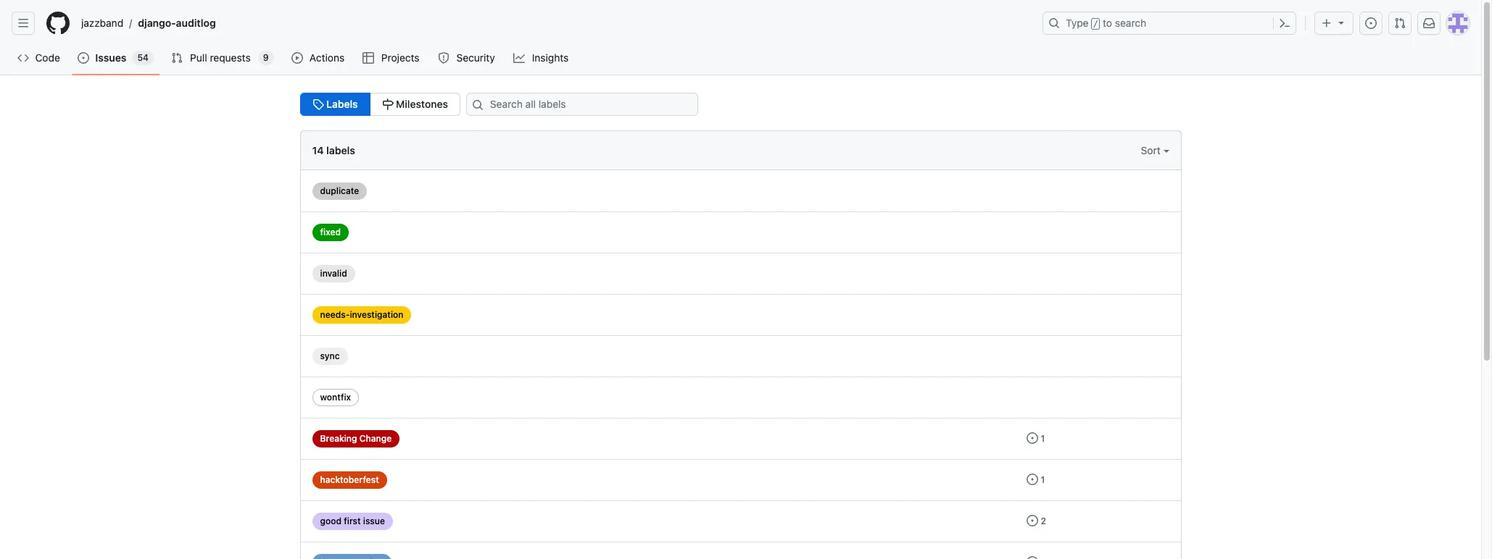 Task type: locate. For each thing, give the bounding box(es) containing it.
1 link up issue opened icon
[[1027, 433, 1046, 445]]

1 vertical spatial git pull request image
[[171, 52, 183, 64]]

14 labels
[[312, 144, 355, 157]]

1 vertical spatial 1 link
[[1027, 474, 1046, 486]]

invalid
[[320, 268, 347, 279]]

1 vertical spatial 1
[[1041, 475, 1046, 486]]

None search field
[[461, 93, 716, 116]]

1 link for hacktoberfest
[[1027, 474, 1046, 486]]

type / to search
[[1066, 17, 1147, 29]]

1 link up '2' link
[[1027, 474, 1046, 486]]

0 horizontal spatial /
[[129, 17, 132, 29]]

/ for type
[[1094, 19, 1099, 29]]

2
[[1041, 516, 1047, 527]]

1 link
[[1027, 433, 1046, 445], [1027, 474, 1046, 486]]

first
[[344, 516, 361, 527]]

change
[[360, 434, 392, 445]]

labels
[[326, 144, 355, 157]]

search image
[[472, 99, 484, 111]]

security link
[[432, 47, 502, 69]]

/ for jazzband
[[129, 17, 132, 29]]

/ left django-
[[129, 17, 132, 29]]

search
[[1115, 17, 1147, 29]]

hacktoberfest link
[[312, 472, 387, 490]]

1
[[1041, 434, 1046, 445], [1041, 475, 1046, 486]]

hacktoberfest
[[320, 475, 379, 486]]

issue opened image right triangle down icon
[[1366, 17, 1377, 29]]

0 vertical spatial 1
[[1041, 434, 1046, 445]]

2 1 from the top
[[1041, 475, 1046, 486]]

/ inside jazzband / django-auditlog
[[129, 17, 132, 29]]

issue opened image
[[1027, 474, 1038, 486]]

jazzband
[[81, 17, 123, 29]]

invalid link
[[312, 265, 355, 283]]

table image
[[363, 52, 375, 64]]

pull
[[190, 52, 207, 64]]

issue
[[363, 516, 385, 527]]

projects
[[381, 52, 420, 64]]

triangle down image
[[1336, 17, 1348, 28]]

milestones
[[394, 98, 448, 110]]

wontfix
[[320, 392, 351, 403]]

labels link
[[300, 93, 370, 116]]

/ left to
[[1094, 19, 1099, 29]]

investigation
[[350, 310, 404, 321]]

git pull request image left notifications image
[[1395, 17, 1406, 29]]

issue opened image
[[1366, 17, 1377, 29], [78, 52, 89, 64], [1027, 433, 1038, 445], [1027, 516, 1038, 527]]

shield image
[[438, 52, 450, 64]]

list
[[75, 12, 1034, 35]]

wontfix link
[[312, 390, 359, 407]]

notifications image
[[1424, 17, 1435, 29]]

54
[[137, 52, 149, 63]]

duplicate
[[320, 186, 359, 197]]

sort
[[1141, 144, 1164, 157]]

good first issue
[[320, 516, 385, 527]]

git pull request image left pull
[[171, 52, 183, 64]]

/
[[129, 17, 132, 29], [1094, 19, 1099, 29]]

0 vertical spatial 1 link
[[1027, 433, 1046, 445]]

breaking
[[320, 434, 357, 445]]

command palette image
[[1280, 17, 1291, 29]]

needs-investigation link
[[312, 307, 412, 324]]

sort button
[[1141, 143, 1170, 158]]

/ inside type / to search
[[1094, 19, 1099, 29]]

django-auditlog link
[[132, 12, 222, 35]]

1 1 from the top
[[1041, 434, 1046, 445]]

14
[[312, 144, 324, 157]]

code link
[[12, 47, 66, 69]]

0 vertical spatial git pull request image
[[1395, 17, 1406, 29]]

1 link for breaking change
[[1027, 433, 1046, 445]]

issue element
[[300, 93, 461, 116]]

1 horizontal spatial git pull request image
[[1395, 17, 1406, 29]]

1 1 link from the top
[[1027, 433, 1046, 445]]

milestones link
[[370, 93, 461, 116]]

actions link
[[286, 47, 351, 69]]

auditlog
[[176, 17, 216, 29]]

sync link
[[312, 348, 348, 366]]

2 1 link from the top
[[1027, 474, 1046, 486]]

git pull request image
[[1395, 17, 1406, 29], [171, 52, 183, 64]]

1 horizontal spatial /
[[1094, 19, 1099, 29]]



Task type: vqa. For each thing, say whether or not it's contained in the screenshot.


Task type: describe. For each thing, give the bounding box(es) containing it.
1 for hacktoberfest
[[1041, 475, 1046, 486]]

good
[[320, 516, 342, 527]]

insights link
[[508, 47, 576, 69]]

needs-
[[320, 310, 350, 321]]

milestone image
[[382, 99, 394, 110]]

jazzband / django-auditlog
[[81, 17, 216, 29]]

plus image
[[1322, 17, 1333, 29]]

django-
[[138, 17, 176, 29]]

pull requests
[[190, 52, 251, 64]]

duplicate link
[[312, 183, 367, 200]]

to
[[1103, 17, 1113, 29]]

9
[[263, 52, 269, 63]]

play image
[[291, 52, 303, 64]]

code image
[[17, 52, 29, 64]]

list containing jazzband
[[75, 12, 1034, 35]]

labels
[[324, 98, 358, 110]]

issue opened image up issue opened icon
[[1027, 433, 1038, 445]]

breaking change
[[320, 434, 392, 445]]

homepage image
[[46, 12, 70, 35]]

type
[[1066, 17, 1089, 29]]

0 horizontal spatial git pull request image
[[171, 52, 183, 64]]

issue opened image left 2
[[1027, 516, 1038, 527]]

issue opened image left issues
[[78, 52, 89, 64]]

2 link
[[1027, 516, 1047, 527]]

needs-investigation
[[320, 310, 404, 321]]

good first issue link
[[312, 514, 393, 531]]

breaking change link
[[312, 431, 400, 448]]

3 open issues and pull requests image
[[1027, 557, 1038, 560]]

tag image
[[312, 99, 324, 110]]

actions
[[310, 52, 345, 64]]

issues
[[95, 52, 127, 64]]

projects link
[[357, 47, 427, 69]]

sync
[[320, 351, 340, 362]]

graph image
[[514, 52, 525, 64]]

fixed
[[320, 227, 341, 238]]

code
[[35, 52, 60, 64]]

security
[[457, 52, 495, 64]]

jazzband link
[[75, 12, 129, 35]]

1 for breaking change
[[1041, 434, 1046, 445]]

Search all labels text field
[[466, 93, 698, 116]]

insights
[[532, 52, 569, 64]]

fixed link
[[312, 224, 349, 242]]

requests
[[210, 52, 251, 64]]

Labels search field
[[466, 93, 698, 116]]



